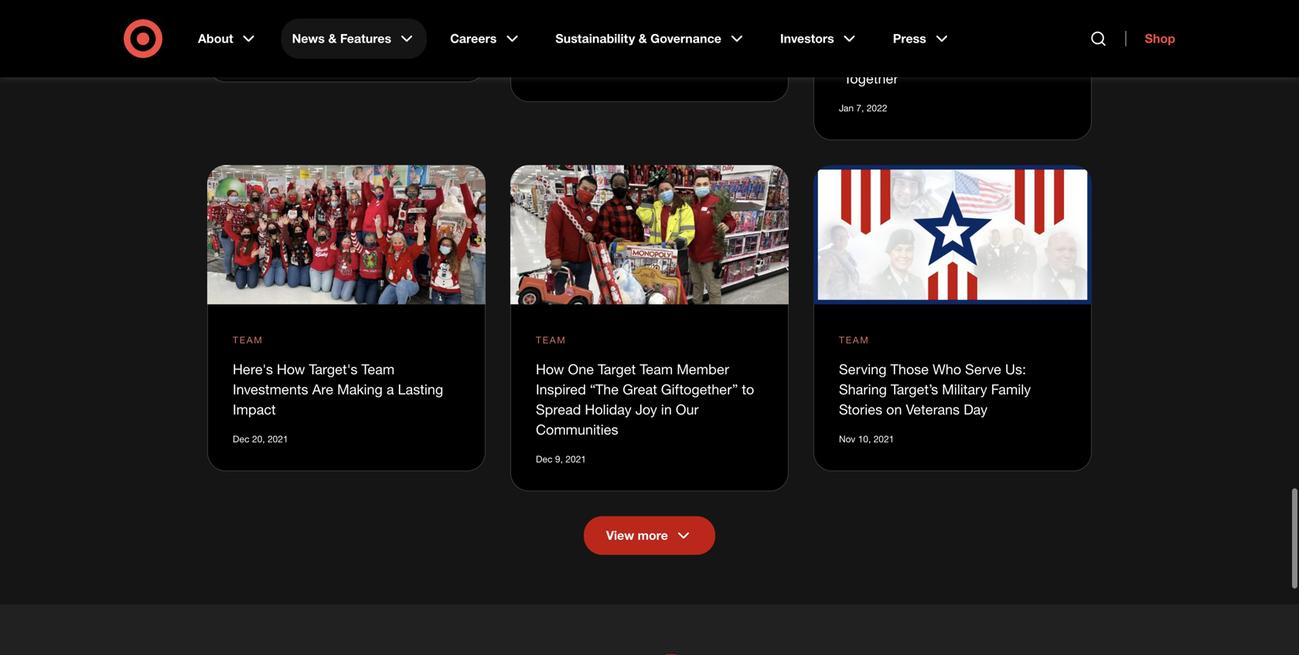 Task type: vqa. For each thing, say whether or not it's contained in the screenshot.
the Target.com
no



Task type: locate. For each thing, give the bounding box(es) containing it.
1 vertical spatial dec
[[536, 453, 553, 465]]

2021
[[268, 433, 288, 445], [874, 433, 894, 445], [566, 453, 586, 465]]

2 horizontal spatial to
[[742, 381, 754, 398]]

team up inspired
[[536, 334, 567, 346]]

in right joy
[[661, 401, 672, 418]]

1 horizontal spatial how
[[536, 361, 564, 377]]

— inside what a year! you showed up big- time, team target — and we can't wait for what we'll do in 2022, *together*
[[952, 30, 964, 46]]

2021 for here's how target's team investments are making a lasting impact
[[268, 433, 288, 445]]

0 vertical spatial —
[[703, 0, 715, 8]]

team up the for
[[873, 30, 906, 46]]

a group of people posing for a photo image
[[207, 165, 486, 304]]

features
[[340, 31, 391, 46]]

target
[[910, 30, 948, 46], [598, 361, 636, 377]]

1 horizontal spatial in
[[661, 401, 672, 418]]

1 team link from the left
[[233, 333, 263, 347]]

investors link
[[770, 19, 870, 59]]

2021 for how one target team member inspired "the great giftogether" to spread holiday joy in our communities
[[566, 453, 586, 465]]

new
[[279, 12, 307, 28]]

team link up here's
[[233, 333, 263, 347]]

what up time,
[[839, 10, 872, 26]]

0 horizontal spatial 2022
[[261, 44, 282, 55]]

to right "giftogether""
[[742, 381, 754, 398]]

1 vertical spatial what
[[891, 50, 923, 66]]

more
[[638, 528, 668, 543]]

1 & from the left
[[328, 31, 337, 46]]

1 horizontal spatial 2022
[[594, 32, 625, 49]]

how up history
[[719, 0, 747, 8]]

careers
[[450, 31, 497, 46]]

1 vertical spatial target
[[598, 361, 636, 377]]

0 horizontal spatial to
[[296, 0, 308, 8]]

2 horizontal spatial 2022
[[867, 102, 887, 114]]

20,
[[252, 433, 265, 445]]

2 vertical spatial in
[[661, 401, 672, 418]]

shipt's
[[233, 12, 275, 28]]

target up the "the
[[598, 361, 636, 377]]

how inside holding fast to the dream — how target's celebrating black history month in 2022
[[719, 0, 747, 8]]

0 horizontal spatial a
[[387, 381, 394, 398]]

1 vertical spatial in
[[981, 50, 992, 66]]

what a year! you showed up big- time, team target — and we can't wait for what we'll do in 2022, *together*
[[839, 10, 1051, 87]]

2022 down celebrating
[[594, 32, 625, 49]]

1 horizontal spatial dec
[[536, 453, 553, 465]]

team link up inspired
[[536, 333, 567, 347]]

2 horizontal spatial in
[[981, 50, 992, 66]]

say hello to kamau witherspoon, shipt's new ceo link
[[233, 0, 442, 28]]

dec 20, 2021
[[233, 433, 288, 445]]

0 horizontal spatial target's
[[536, 12, 583, 28]]

in inside holding fast to the dream — how target's celebrating black history month in 2022
[[580, 32, 591, 49]]

do
[[959, 50, 977, 66]]

dec left 9,
[[536, 453, 553, 465]]

team link for how
[[536, 333, 567, 347]]

team up serving
[[839, 334, 870, 346]]

investors
[[780, 31, 834, 46]]

governance
[[651, 31, 722, 46]]

0 vertical spatial in
[[580, 32, 591, 49]]

2021 right 20,
[[268, 433, 288, 445]]

2 & from the left
[[639, 31, 647, 46]]

2 team link from the left
[[536, 333, 567, 347]]

1 horizontal spatial target
[[910, 30, 948, 46]]

feb 1, 2022
[[233, 44, 282, 55]]

team inside the here's how target's team investments are making a lasting impact
[[361, 361, 395, 377]]

1 horizontal spatial what
[[891, 50, 923, 66]]

1 vertical spatial —
[[952, 30, 964, 46]]

& inside "link"
[[328, 31, 337, 46]]

how up inspired
[[536, 361, 564, 377]]

1 horizontal spatial a
[[876, 10, 883, 26]]

team link up serving
[[839, 333, 870, 347]]

in right do
[[981, 50, 992, 66]]

news & features link
[[281, 19, 427, 59]]

one
[[568, 361, 594, 377]]

here's
[[233, 361, 273, 377]]

target's
[[536, 12, 583, 28], [891, 381, 938, 398]]

— up history
[[703, 0, 715, 8]]

how up the investments
[[277, 361, 305, 377]]

how one target team member inspired "the great giftogether" to spread holiday joy in our communities
[[536, 361, 754, 438]]

here's how target's team investments are making a lasting impact
[[233, 361, 443, 418]]

time,
[[839, 30, 869, 46]]

1 horizontal spatial 2021
[[566, 453, 586, 465]]

on
[[887, 401, 902, 418]]

to up new
[[296, 0, 308, 8]]

hello
[[260, 0, 292, 8]]

lasting
[[398, 381, 443, 398]]

a inside the here's how target's team investments are making a lasting impact
[[387, 381, 394, 398]]

0 horizontal spatial how
[[277, 361, 305, 377]]

3 team link from the left
[[839, 333, 870, 347]]

2022 for what a year! you showed up big- time, team target — and we can't wait for what we'll do in 2022, *together*
[[867, 102, 887, 114]]

0 horizontal spatial what
[[839, 10, 872, 26]]

1 horizontal spatial —
[[952, 30, 964, 46]]

& for governance
[[639, 31, 647, 46]]

veterans
[[906, 401, 960, 418]]

team up great
[[640, 361, 673, 377]]

serve
[[965, 361, 1002, 377]]

& for features
[[328, 31, 337, 46]]

a left year!
[[876, 10, 883, 26]]

0 horizontal spatial team link
[[233, 333, 263, 347]]

in
[[580, 32, 591, 49], [981, 50, 992, 66], [661, 401, 672, 418]]

2021 right 9,
[[566, 453, 586, 465]]

— left and
[[952, 30, 964, 46]]

0 vertical spatial dec
[[233, 433, 250, 445]]

0 vertical spatial target
[[910, 30, 948, 46]]

target's down 'holding'
[[536, 12, 583, 28]]

2021 for serving those who serve us: sharing target's military family stories on veterans day
[[874, 433, 894, 445]]

how inside "how one target team member inspired "the great giftogether" to spread holiday joy in our communities"
[[536, 361, 564, 377]]

—
[[703, 0, 715, 8], [952, 30, 964, 46]]

dec left 20,
[[233, 433, 250, 445]]

2021 right the 10,
[[874, 433, 894, 445]]

1 vertical spatial target's
[[891, 381, 938, 398]]

how
[[719, 0, 747, 8], [277, 361, 305, 377], [536, 361, 564, 377]]

"the
[[590, 381, 619, 398]]

to up celebrating
[[618, 0, 630, 8]]

family
[[991, 381, 1031, 398]]

2022 inside holding fast to the dream — how target's celebrating black history month in 2022
[[594, 32, 625, 49]]

&
[[328, 31, 337, 46], [639, 31, 647, 46]]

to inside holding fast to the dream — how target's celebrating black history month in 2022
[[618, 0, 630, 8]]

0 vertical spatial a
[[876, 10, 883, 26]]

team
[[873, 30, 906, 46], [233, 334, 263, 346], [536, 334, 567, 346], [839, 334, 870, 346], [361, 361, 395, 377], [640, 361, 673, 377]]

for
[[870, 50, 887, 66]]

target inside "how one target team member inspired "the great giftogether" to spread holiday joy in our communities"
[[598, 361, 636, 377]]

serving those who serve us: sharing target's military family stories on veterans day
[[839, 361, 1031, 418]]

0 horizontal spatial dec
[[233, 433, 250, 445]]

0 vertical spatial target's
[[536, 12, 583, 28]]

team up 'making'
[[361, 361, 395, 377]]

sustainability & governance
[[556, 31, 722, 46]]

what down press
[[891, 50, 923, 66]]

& down ceo
[[328, 31, 337, 46]]

1 horizontal spatial &
[[639, 31, 647, 46]]

0 horizontal spatial 2021
[[268, 433, 288, 445]]

0 horizontal spatial —
[[703, 0, 715, 8]]

wait
[[839, 50, 866, 66]]

a
[[876, 10, 883, 26], [387, 381, 394, 398]]

about link
[[187, 19, 269, 59]]

team link
[[233, 333, 263, 347], [536, 333, 567, 347], [839, 333, 870, 347]]

a group of people wearing face masks image
[[510, 165, 789, 304]]

2 horizontal spatial team link
[[839, 333, 870, 347]]

& down celebrating
[[639, 31, 647, 46]]

0 horizontal spatial in
[[580, 32, 591, 49]]

member
[[677, 361, 729, 377]]

1 horizontal spatial team link
[[536, 333, 567, 347]]

witherspoon,
[[360, 0, 442, 8]]

9,
[[555, 453, 563, 465]]

and
[[968, 30, 991, 46]]

view more button
[[584, 516, 715, 555]]

2022 right the 7,
[[867, 102, 887, 114]]

target's down those
[[891, 381, 938, 398]]

a left lasting
[[387, 381, 394, 398]]

target down you
[[910, 30, 948, 46]]

2 horizontal spatial how
[[719, 0, 747, 8]]

dec
[[233, 433, 250, 445], [536, 453, 553, 465]]

what a year! you showed up big- time, team target — and we can't wait for what we'll do in 2022, *together* link
[[839, 10, 1051, 87]]

big-
[[1025, 10, 1051, 26]]

nov 10, 2021
[[839, 433, 894, 445]]

history
[[702, 12, 746, 28]]

in right month
[[580, 32, 591, 49]]

to inside the say hello to kamau witherspoon, shipt's new ceo
[[296, 0, 308, 8]]

1 horizontal spatial to
[[618, 0, 630, 8]]

0 horizontal spatial &
[[328, 31, 337, 46]]

2022 right 1,
[[261, 44, 282, 55]]

1 horizontal spatial target's
[[891, 381, 938, 398]]

careers link
[[439, 19, 532, 59]]

jan 7, 2022
[[839, 102, 887, 114]]

1 vertical spatial a
[[387, 381, 394, 398]]

what
[[839, 10, 872, 26], [891, 50, 923, 66]]

to for hello
[[296, 0, 308, 8]]

0 horizontal spatial target
[[598, 361, 636, 377]]

black
[[663, 12, 698, 28]]

2 horizontal spatial 2021
[[874, 433, 894, 445]]



Task type: describe. For each thing, give the bounding box(es) containing it.
2022 for say hello to kamau witherspoon, shipt's new ceo
[[261, 44, 282, 55]]

sustainability & governance link
[[545, 19, 757, 59]]

target's inside serving those who serve us: sharing target's military family stories on veterans day
[[891, 381, 938, 398]]

team up here's
[[233, 334, 263, 346]]

team inside what a year! you showed up big- time, team target — and we can't wait for what we'll do in 2022, *together*
[[873, 30, 906, 46]]

dream
[[658, 0, 699, 8]]

dec for here's how target's team investments are making a lasting impact
[[233, 433, 250, 445]]

feb
[[233, 44, 248, 55]]

shop link
[[1126, 31, 1176, 46]]

target inside what a year! you showed up big- time, team target — and we can't wait for what we'll do in 2022, *together*
[[910, 30, 948, 46]]

dec for how one target team member inspired "the great giftogether" to spread holiday joy in our communities
[[536, 453, 553, 465]]

*together*
[[839, 70, 903, 87]]

1,
[[251, 44, 259, 55]]

fast
[[588, 0, 614, 8]]

those
[[891, 361, 929, 377]]

0 vertical spatial what
[[839, 10, 872, 26]]

sharing
[[839, 381, 887, 398]]

impact
[[233, 401, 276, 418]]

we'll
[[927, 50, 956, 66]]

us:
[[1005, 361, 1026, 377]]

team inside "how one target team member inspired "the great giftogether" to spread holiday joy in our communities"
[[640, 361, 673, 377]]

serving
[[839, 361, 887, 377]]

kamau
[[312, 0, 356, 8]]

holding fast to the dream — how target's celebrating black history month in 2022 link
[[536, 0, 747, 49]]

day
[[964, 401, 988, 418]]

military
[[942, 381, 988, 398]]

holiday
[[585, 401, 632, 418]]

team link for here's
[[233, 333, 263, 347]]

jan
[[839, 102, 854, 114]]

view more
[[606, 528, 668, 543]]

celebrating
[[587, 12, 659, 28]]

sustainability
[[556, 31, 635, 46]]

we
[[995, 30, 1015, 46]]

inspired
[[536, 381, 586, 398]]

to inside "how one target team member inspired "the great giftogether" to spread holiday joy in our communities"
[[742, 381, 754, 398]]

say hello to kamau witherspoon, shipt's new ceo
[[233, 0, 442, 28]]

serving those who serve us: sharing target's military family stories on veterans day link
[[839, 361, 1031, 418]]

in inside "how one target team member inspired "the great giftogether" to spread holiday joy in our communities"
[[661, 401, 672, 418]]

spread
[[536, 401, 581, 418]]

you
[[921, 10, 944, 26]]

communities
[[536, 421, 618, 438]]

say
[[233, 0, 256, 8]]

stories
[[839, 401, 883, 418]]

how inside the here's how target's team investments are making a lasting impact
[[277, 361, 305, 377]]

making
[[337, 381, 383, 398]]

who
[[933, 361, 962, 377]]

great
[[623, 381, 657, 398]]

news
[[292, 31, 325, 46]]

team link for serving
[[839, 333, 870, 347]]

month
[[536, 32, 576, 49]]

the
[[634, 0, 654, 8]]

year!
[[887, 10, 917, 26]]

giftogether"
[[661, 381, 738, 398]]

showed
[[948, 10, 999, 26]]

can't
[[1019, 30, 1050, 46]]

are
[[312, 381, 333, 398]]

10,
[[858, 433, 871, 445]]

view
[[606, 528, 634, 543]]

here's how target's team investments are making a lasting impact link
[[233, 361, 443, 418]]

up
[[1003, 10, 1021, 26]]

in inside what a year! you showed up big- time, team target — and we can't wait for what we'll do in 2022, *together*
[[981, 50, 992, 66]]

about
[[198, 31, 233, 46]]

dec 9, 2021
[[536, 453, 586, 465]]

news & features
[[292, 31, 391, 46]]

logo image
[[814, 165, 1092, 304]]

ceo
[[311, 12, 340, 28]]

a inside what a year! you showed up big- time, team target — and we can't wait for what we'll do in 2022, *together*
[[876, 10, 883, 26]]

how one target team member inspired "the great giftogether" to spread holiday joy in our communities link
[[536, 361, 754, 438]]

2022,
[[996, 50, 1031, 66]]

nov
[[839, 433, 856, 445]]

to for fast
[[618, 0, 630, 8]]

press
[[893, 31, 926, 46]]

7,
[[857, 102, 864, 114]]

holding fast to the dream — how target's celebrating black history month in 2022
[[536, 0, 747, 49]]

press link
[[882, 19, 962, 59]]

target's inside holding fast to the dream — how target's celebrating black history month in 2022
[[536, 12, 583, 28]]

holding
[[536, 0, 584, 8]]

joy
[[636, 401, 657, 418]]

shop
[[1145, 31, 1176, 46]]

— inside holding fast to the dream — how target's celebrating black history month in 2022
[[703, 0, 715, 8]]

investments
[[233, 381, 308, 398]]



